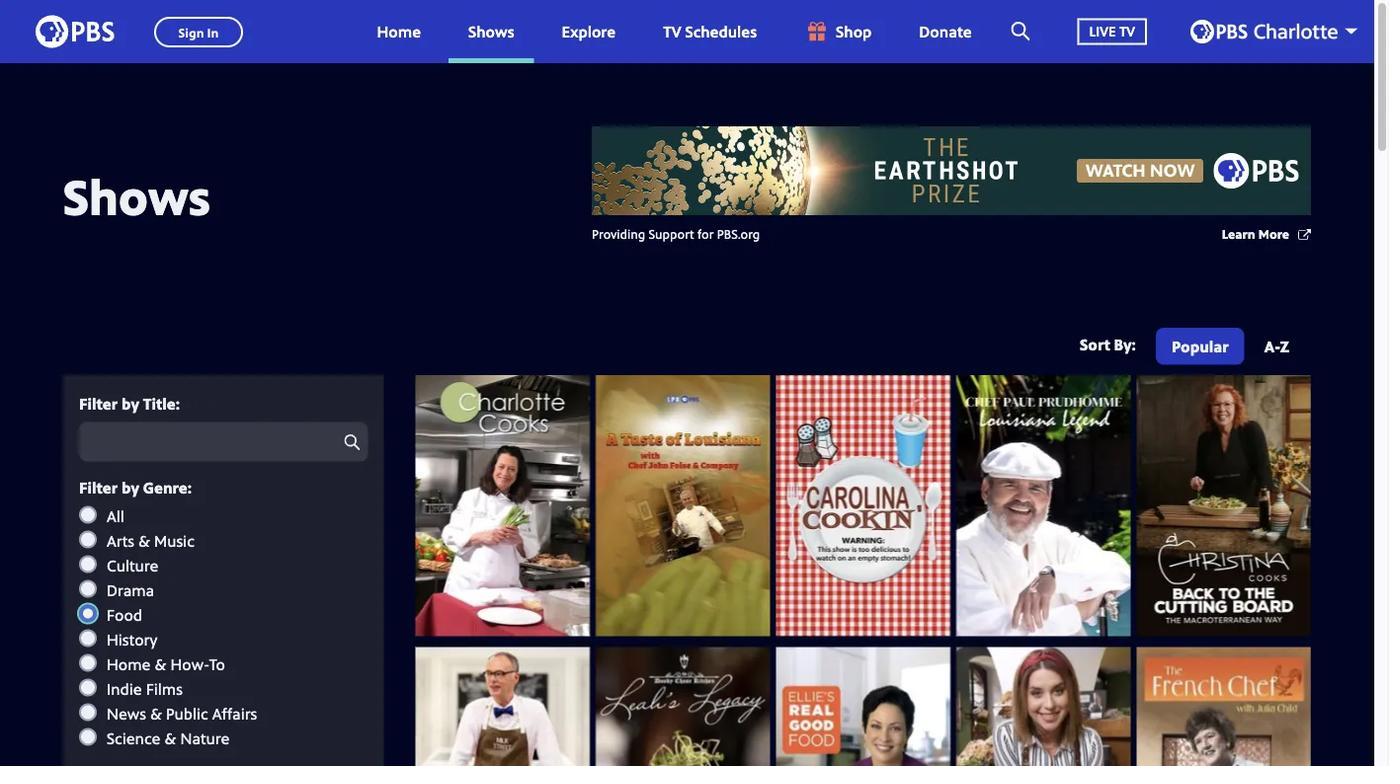 Task type: describe. For each thing, give the bounding box(es) containing it.
indie
[[107, 679, 142, 700]]

popular
[[1172, 336, 1229, 357]]

nature
[[180, 728, 230, 749]]

ellie's real good food image
[[776, 648, 951, 767]]

news
[[107, 703, 146, 725]]

by for title:
[[122, 393, 139, 414]]

& up films
[[155, 654, 167, 675]]

the dooky chase kitchen: leah's legacy image
[[596, 648, 770, 767]]

z
[[1281, 336, 1290, 357]]

food
[[107, 604, 142, 626]]

search image
[[1012, 22, 1030, 41]]

tv schedules
[[663, 21, 757, 42]]

donate
[[919, 21, 972, 42]]

learn
[[1222, 225, 1256, 243]]

chef paul prudhomme: louisiana legend image
[[957, 376, 1131, 637]]

shop
[[836, 21, 872, 42]]

& down the public
[[164, 728, 176, 749]]

title:
[[143, 393, 180, 414]]

carolina cookin' image
[[776, 376, 951, 637]]

providing support for pbs.org
[[592, 225, 760, 243]]

tv schedules link
[[644, 0, 777, 63]]

films
[[146, 679, 183, 700]]

0 horizontal spatial shows
[[63, 162, 210, 229]]

home link
[[357, 0, 441, 63]]

learn more
[[1222, 225, 1290, 243]]

by for genre:
[[122, 477, 139, 498]]

charlotte cooks image
[[416, 376, 590, 637]]

filter for filter by title:
[[79, 393, 118, 414]]

shows link
[[449, 0, 534, 63]]

0 vertical spatial home
[[377, 21, 421, 42]]

pbs charlotte image
[[1191, 20, 1338, 43]]

filter by title:
[[79, 393, 180, 414]]

a-z
[[1265, 336, 1290, 357]]

shows inside "link"
[[469, 21, 514, 42]]

schedules
[[685, 21, 757, 42]]

explore
[[562, 21, 616, 42]]

the french chef classics image
[[1137, 648, 1311, 767]]



Task type: vqa. For each thing, say whether or not it's contained in the screenshot.
2nd Filter
yes



Task type: locate. For each thing, give the bounding box(es) containing it.
public
[[166, 703, 208, 725]]

christopher kimball's milk street television image
[[416, 648, 590, 767]]

all
[[107, 506, 124, 527]]

filter by genre: all arts & music culture drama food history home & how-to indie films news & public affairs science & nature
[[79, 477, 257, 749]]

genre:
[[143, 477, 192, 498]]

sort
[[1080, 334, 1111, 355]]

sort by: element
[[1152, 328, 1305, 370]]

home
[[377, 21, 421, 42], [107, 654, 151, 675]]

filter left title:
[[79, 393, 118, 414]]

0 horizontal spatial tv
[[663, 21, 681, 42]]

sort by:
[[1080, 334, 1136, 355]]

for
[[697, 225, 714, 243]]

by left title:
[[122, 393, 139, 414]]

1 vertical spatial shows
[[63, 162, 210, 229]]

donate link
[[900, 0, 992, 63]]

home down history
[[107, 654, 151, 675]]

& right arts
[[138, 530, 150, 552]]

0 horizontal spatial home
[[107, 654, 151, 675]]

0 vertical spatial shows
[[469, 21, 514, 42]]

explore link
[[542, 0, 636, 63]]

learn more link
[[1222, 225, 1311, 244]]

tv right live
[[1120, 22, 1136, 41]]

a taste of louisiana with chef john folse & co. image
[[596, 376, 770, 637]]

by up all
[[122, 477, 139, 498]]

shop link
[[785, 0, 892, 63]]

&
[[138, 530, 150, 552], [155, 654, 167, 675], [150, 703, 162, 725], [164, 728, 176, 749]]

by inside filter by genre: all arts & music culture drama food history home & how-to indie films news & public affairs science & nature
[[122, 477, 139, 498]]

1 vertical spatial home
[[107, 654, 151, 675]]

1 vertical spatial filter
[[79, 477, 118, 498]]

tv
[[663, 21, 681, 42], [1120, 22, 1136, 41]]

1 horizontal spatial shows
[[469, 21, 514, 42]]

Filter by Title: text field
[[79, 422, 368, 462]]

filter for filter by genre: all arts & music culture drama food history home & how-to indie films news & public affairs science & nature
[[79, 477, 118, 498]]

history
[[107, 629, 157, 650]]

culture
[[107, 555, 159, 576]]

1 vertical spatial by
[[122, 477, 139, 498]]

live tv
[[1090, 22, 1136, 41]]

to
[[209, 654, 225, 675]]

by:
[[1114, 334, 1136, 355]]

advertisement region
[[592, 126, 1311, 215]]

live tv link
[[1058, 0, 1167, 63]]

pbs image
[[36, 9, 115, 54]]

shows
[[469, 21, 514, 42], [63, 162, 210, 229]]

flavor of poland image
[[957, 648, 1131, 767]]

1 horizontal spatial tv
[[1120, 22, 1136, 41]]

pbs.org
[[717, 225, 760, 243]]

a-
[[1265, 336, 1281, 357]]

christina cooks: back to the cutting board image
[[1137, 376, 1311, 637]]

filter by genre: element
[[79, 506, 368, 749]]

1 filter from the top
[[79, 393, 118, 414]]

more
[[1259, 225, 1290, 243]]

1 horizontal spatial home
[[377, 21, 421, 42]]

2 by from the top
[[122, 477, 139, 498]]

filter up all
[[79, 477, 118, 498]]

live
[[1090, 22, 1116, 41]]

& down films
[[150, 703, 162, 725]]

drama
[[107, 580, 154, 601]]

providing
[[592, 225, 646, 243]]

how-
[[170, 654, 209, 675]]

by
[[122, 393, 139, 414], [122, 477, 139, 498]]

support
[[649, 225, 694, 243]]

filter inside filter by genre: all arts & music culture drama food history home & how-to indie films news & public affairs science & nature
[[79, 477, 118, 498]]

1 by from the top
[[122, 393, 139, 414]]

tv left schedules on the top of the page
[[663, 21, 681, 42]]

science
[[107, 728, 160, 749]]

home left shows "link"
[[377, 21, 421, 42]]

home inside filter by genre: all arts & music culture drama food history home & how-to indie films news & public affairs science & nature
[[107, 654, 151, 675]]

arts
[[107, 530, 134, 552]]

0 vertical spatial by
[[122, 393, 139, 414]]

filter
[[79, 393, 118, 414], [79, 477, 118, 498]]

0 vertical spatial filter
[[79, 393, 118, 414]]

affairs
[[212, 703, 257, 725]]

2 filter from the top
[[79, 477, 118, 498]]

music
[[154, 530, 194, 552]]



